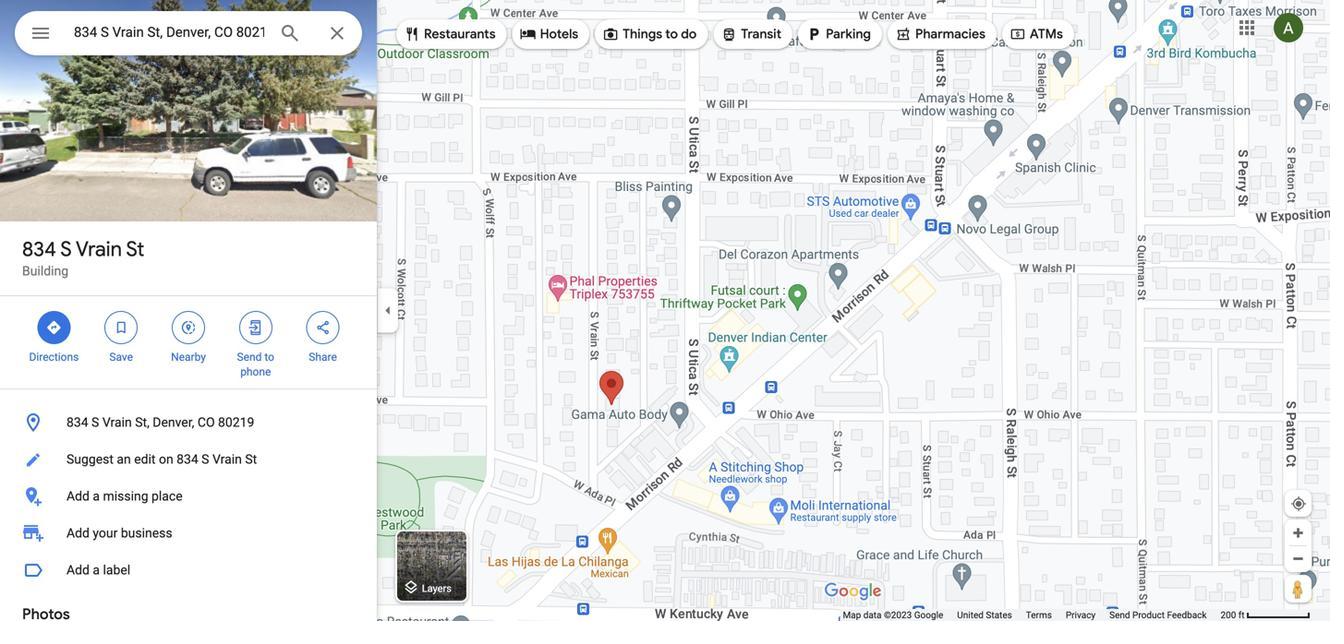 Task type: locate. For each thing, give the bounding box(es) containing it.
0 vertical spatial s
[[60, 237, 72, 262]]

add left your
[[67, 526, 90, 541]]

footer containing map data ©2023 google
[[843, 610, 1221, 622]]

834 up building
[[22, 237, 56, 262]]

collapse side panel image
[[378, 301, 398, 321]]

2 add from the top
[[67, 526, 90, 541]]

hotels
[[540, 26, 578, 42]]

send inside send to phone
[[237, 351, 262, 364]]

suggest an edit on 834 s vrain st
[[67, 452, 257, 467]]

st down 80219
[[245, 452, 257, 467]]

to left do
[[665, 26, 678, 42]]

1 horizontal spatial to
[[665, 26, 678, 42]]

to
[[665, 26, 678, 42], [265, 351, 274, 364]]

834 up suggest
[[67, 415, 88, 431]]

add a missing place
[[67, 489, 183, 504]]

0 horizontal spatial send
[[237, 351, 262, 364]]

200 ft button
[[1221, 610, 1311, 621]]

1 a from the top
[[93, 489, 100, 504]]

send for send to phone
[[237, 351, 262, 364]]

1 vertical spatial st
[[245, 452, 257, 467]]

vrain left st,
[[102, 415, 132, 431]]

add a label button
[[0, 552, 377, 589]]

send for send product feedback
[[1110, 610, 1130, 621]]

united states button
[[957, 610, 1012, 622]]

1 vertical spatial to
[[265, 351, 274, 364]]

a left missing
[[93, 489, 100, 504]]


[[806, 24, 822, 44]]

a
[[93, 489, 100, 504], [93, 563, 100, 578]]

s for st,
[[92, 415, 99, 431]]

an
[[117, 452, 131, 467]]

zoom out image
[[1292, 552, 1305, 566]]

s up building
[[60, 237, 72, 262]]

2 a from the top
[[93, 563, 100, 578]]

vrain inside 834 s vrain st building
[[76, 237, 122, 262]]

send product feedback button
[[1110, 610, 1207, 622]]


[[247, 318, 264, 338]]

add inside "link"
[[67, 526, 90, 541]]

0 vertical spatial 834
[[22, 237, 56, 262]]

add inside button
[[67, 489, 90, 504]]

add down suggest
[[67, 489, 90, 504]]

add left label
[[67, 563, 90, 578]]

vrain up 
[[76, 237, 122, 262]]

1 horizontal spatial st
[[245, 452, 257, 467]]

to up phone
[[265, 351, 274, 364]]

1 vertical spatial a
[[93, 563, 100, 578]]

phone
[[240, 366, 271, 379]]

 restaurants
[[404, 24, 496, 44]]

1 vertical spatial send
[[1110, 610, 1130, 621]]

s down co
[[202, 452, 209, 467]]

layers
[[422, 583, 452, 595]]

1 horizontal spatial s
[[92, 415, 99, 431]]

0 vertical spatial add
[[67, 489, 90, 504]]

add a label
[[67, 563, 130, 578]]

st,
[[135, 415, 150, 431]]

s up suggest
[[92, 415, 99, 431]]

None field
[[74, 21, 264, 43]]

send product feedback
[[1110, 610, 1207, 621]]

google account: angela cha  
(angela.cha@adept.ai) image
[[1274, 13, 1304, 43]]

vrain down 80219
[[212, 452, 242, 467]]

1 add from the top
[[67, 489, 90, 504]]

 things to do
[[602, 24, 697, 44]]

834 inside 834 s vrain st building
[[22, 237, 56, 262]]


[[46, 318, 62, 338]]

add inside button
[[67, 563, 90, 578]]

1 horizontal spatial 834
[[67, 415, 88, 431]]

add
[[67, 489, 90, 504], [67, 526, 90, 541], [67, 563, 90, 578]]


[[895, 24, 912, 44]]

st inside button
[[245, 452, 257, 467]]

united states
[[957, 610, 1012, 621]]

0 vertical spatial vrain
[[76, 237, 122, 262]]

834 right on
[[177, 452, 198, 467]]

send inside button
[[1110, 610, 1130, 621]]

0 horizontal spatial s
[[60, 237, 72, 262]]

suggest an edit on 834 s vrain st button
[[0, 442, 377, 479]]

map data ©2023 google
[[843, 610, 944, 621]]

 pharmacies
[[895, 24, 986, 44]]

add a missing place button
[[0, 479, 377, 516]]

834
[[22, 237, 56, 262], [67, 415, 88, 431], [177, 452, 198, 467]]

st inside 834 s vrain st building
[[126, 237, 144, 262]]

3 add from the top
[[67, 563, 90, 578]]

to inside send to phone
[[265, 351, 274, 364]]

834 for st,
[[67, 415, 88, 431]]

1 vertical spatial s
[[92, 415, 99, 431]]

atms
[[1030, 26, 1063, 42]]

834 S Vrain St, Denver, CO 80219 field
[[15, 11, 362, 55]]

2 vertical spatial vrain
[[212, 452, 242, 467]]

a inside add a missing place button
[[93, 489, 100, 504]]

1 vertical spatial vrain
[[102, 415, 132, 431]]

s inside 834 s vrain st building
[[60, 237, 72, 262]]

a left label
[[93, 563, 100, 578]]

0 horizontal spatial 834
[[22, 237, 56, 262]]

2 vertical spatial s
[[202, 452, 209, 467]]

 transit
[[721, 24, 782, 44]]

save
[[109, 351, 133, 364]]

834 s vrain st building
[[22, 237, 144, 279]]

0 vertical spatial st
[[126, 237, 144, 262]]

©2023
[[884, 610, 912, 621]]

200
[[1221, 610, 1236, 621]]

a inside add a label button
[[93, 563, 100, 578]]

0 horizontal spatial to
[[265, 351, 274, 364]]

send up phone
[[237, 351, 262, 364]]

st
[[126, 237, 144, 262], [245, 452, 257, 467]]

2 vertical spatial add
[[67, 563, 90, 578]]

s
[[60, 237, 72, 262], [92, 415, 99, 431], [202, 452, 209, 467]]

1 vertical spatial 834
[[67, 415, 88, 431]]


[[113, 318, 130, 338]]

vrain
[[76, 237, 122, 262], [102, 415, 132, 431], [212, 452, 242, 467]]

0 horizontal spatial st
[[126, 237, 144, 262]]

1 horizontal spatial send
[[1110, 610, 1130, 621]]

0 vertical spatial to
[[665, 26, 678, 42]]

1 vertical spatial add
[[67, 526, 90, 541]]

send left product
[[1110, 610, 1130, 621]]

a for missing
[[93, 489, 100, 504]]

add for add a missing place
[[67, 489, 90, 504]]

ft
[[1239, 610, 1245, 621]]

0 vertical spatial a
[[93, 489, 100, 504]]

2 horizontal spatial 834
[[177, 452, 198, 467]]

vrain inside 834 s vrain st, denver, co 80219 button
[[102, 415, 132, 431]]


[[315, 318, 331, 338]]

2 horizontal spatial s
[[202, 452, 209, 467]]

st up 
[[126, 237, 144, 262]]

 hotels
[[520, 24, 578, 44]]

footer
[[843, 610, 1221, 622]]

0 vertical spatial send
[[237, 351, 262, 364]]


[[721, 24, 738, 44]]

add your business link
[[0, 516, 377, 552]]

states
[[986, 610, 1012, 621]]

send
[[237, 351, 262, 364], [1110, 610, 1130, 621]]

834 s vrain st, denver, co 80219
[[67, 415, 254, 431]]



Task type: vqa. For each thing, say whether or not it's contained in the screenshot.
II,
no



Task type: describe. For each thing, give the bounding box(es) containing it.
share
[[309, 351, 337, 364]]

restaurants
[[424, 26, 496, 42]]

data
[[864, 610, 882, 621]]

none field inside 834 s vrain st, denver, co 80219 field
[[74, 21, 264, 43]]

send to phone
[[237, 351, 274, 379]]

vrain for st,
[[102, 415, 132, 431]]

zoom in image
[[1292, 527, 1305, 540]]

200 ft
[[1221, 610, 1245, 621]]

 search field
[[15, 11, 362, 59]]

denver,
[[153, 415, 194, 431]]

product
[[1133, 610, 1165, 621]]

 atms
[[1010, 24, 1063, 44]]

transit
[[741, 26, 782, 42]]

things
[[623, 26, 662, 42]]

 button
[[15, 11, 67, 59]]

actions for 834 s vrain st region
[[0, 297, 377, 389]]

privacy button
[[1066, 610, 1096, 622]]


[[1010, 24, 1026, 44]]


[[180, 318, 197, 338]]

do
[[681, 26, 697, 42]]

google
[[914, 610, 944, 621]]

to inside  things to do
[[665, 26, 678, 42]]

nearby
[[171, 351, 206, 364]]


[[30, 20, 52, 47]]

co
[[198, 415, 215, 431]]

directions
[[29, 351, 79, 364]]

building
[[22, 264, 68, 279]]

terms
[[1026, 610, 1052, 621]]

vrain inside suggest an edit on 834 s vrain st button
[[212, 452, 242, 467]]

parking
[[826, 26, 871, 42]]

834 for st
[[22, 237, 56, 262]]

show street view coverage image
[[1285, 576, 1312, 603]]

label
[[103, 563, 130, 578]]

80219
[[218, 415, 254, 431]]

united
[[957, 610, 984, 621]]

add your business
[[67, 526, 172, 541]]

map
[[843, 610, 861, 621]]

add for add a label
[[67, 563, 90, 578]]

vrain for st
[[76, 237, 122, 262]]

834 s vrain st main content
[[0, 0, 377, 622]]

a for label
[[93, 563, 100, 578]]

on
[[159, 452, 173, 467]]

add for add your business
[[67, 526, 90, 541]]

s for st
[[60, 237, 72, 262]]

suggest
[[67, 452, 114, 467]]

footer inside google maps element
[[843, 610, 1221, 622]]

2 vertical spatial 834
[[177, 452, 198, 467]]


[[404, 24, 420, 44]]

edit
[[134, 452, 156, 467]]

privacy
[[1066, 610, 1096, 621]]

google maps element
[[0, 0, 1330, 622]]

 parking
[[806, 24, 871, 44]]

business
[[121, 526, 172, 541]]

pharmacies
[[916, 26, 986, 42]]


[[602, 24, 619, 44]]

834 s vrain st, denver, co 80219 button
[[0, 405, 377, 442]]

terms button
[[1026, 610, 1052, 622]]

your
[[93, 526, 118, 541]]

missing
[[103, 489, 148, 504]]

feedback
[[1167, 610, 1207, 621]]


[[520, 24, 536, 44]]

place
[[152, 489, 183, 504]]

show your location image
[[1291, 496, 1307, 513]]



